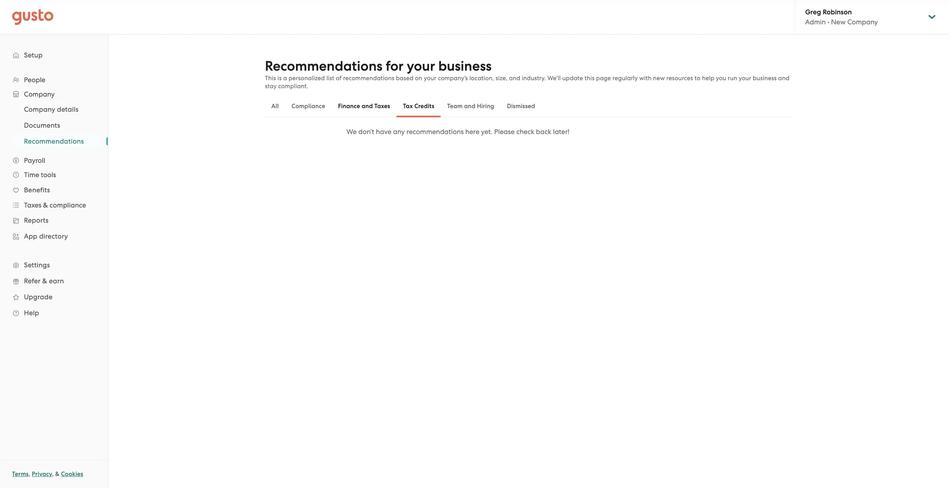 Task type: vqa. For each thing, say whether or not it's contained in the screenshot.
& for compliance
yes



Task type: locate. For each thing, give the bounding box(es) containing it.
1 horizontal spatial recommendations
[[407, 128, 464, 136]]

business
[[439, 58, 492, 74], [753, 75, 777, 82]]

list
[[0, 73, 108, 321], [0, 102, 108, 150]]

all
[[271, 103, 279, 110]]

app
[[24, 233, 37, 241]]

1 vertical spatial recommendations
[[24, 138, 84, 146]]

taxes inside button
[[374, 103, 390, 110]]

we'll
[[548, 75, 561, 82]]

gusto navigation element
[[0, 34, 108, 334]]

personalized
[[289, 75, 325, 82]]

company's
[[438, 75, 468, 82]]

have
[[376, 128, 392, 136]]

2 vertical spatial company
[[24, 106, 55, 114]]

0 vertical spatial recommendations
[[343, 75, 395, 82]]

, left cookies
[[52, 471, 54, 479]]

setup
[[24, 51, 43, 59]]

taxes
[[374, 103, 390, 110], [24, 201, 41, 209]]

&
[[43, 201, 48, 209], [42, 277, 47, 285], [55, 471, 60, 479]]

time tools button
[[8, 168, 100, 182]]

home image
[[12, 9, 54, 25]]

& down benefits link
[[43, 201, 48, 209]]

recommendations down documents link in the top left of the page
[[24, 138, 84, 146]]

run
[[728, 75, 738, 82]]

recommendations up list
[[265, 58, 383, 74]]

refer
[[24, 277, 41, 285]]

recommendations for recommendations for your business this is a personalized list of recommendations based on your company's location, size, and industry. we'll update this page regularly with new resources to help you run your business and stay compliant.
[[265, 58, 383, 74]]

back
[[536, 128, 552, 136]]

compliant.
[[278, 83, 309, 90]]

company up documents on the left top
[[24, 106, 55, 114]]

, left privacy
[[29, 471, 30, 479]]

& inside "link"
[[42, 277, 47, 285]]

yet.
[[481, 128, 493, 136]]

details
[[57, 106, 79, 114]]

0 horizontal spatial ,
[[29, 471, 30, 479]]

page
[[596, 75, 611, 82]]

settings link
[[8, 258, 100, 273]]

admin
[[806, 18, 826, 26]]

taxes & compliance button
[[8, 198, 100, 213]]

of
[[336, 75, 342, 82]]

business right run
[[753, 75, 777, 82]]

company right new
[[848, 18, 878, 26]]

stay
[[265, 83, 277, 90]]

company
[[848, 18, 878, 26], [24, 90, 55, 98], [24, 106, 55, 114]]

& left earn
[[42, 277, 47, 285]]

2 list from the top
[[0, 102, 108, 150]]

your right on
[[424, 75, 437, 82]]

and
[[509, 75, 521, 82], [779, 75, 790, 82], [362, 103, 373, 110], [464, 103, 476, 110]]

recommendations down the credits
[[407, 128, 464, 136]]

2 vertical spatial &
[[55, 471, 60, 479]]

1 vertical spatial company
[[24, 90, 55, 98]]

1 list from the top
[[0, 73, 108, 321]]

recommendations
[[343, 75, 395, 82], [407, 128, 464, 136]]

compliance button
[[285, 97, 332, 116]]

0 vertical spatial recommendations
[[265, 58, 383, 74]]

team and hiring button
[[441, 97, 501, 116]]

company inside dropdown button
[[24, 90, 55, 98]]

with
[[640, 75, 652, 82]]

reports
[[24, 217, 49, 225]]

,
[[29, 471, 30, 479], [52, 471, 54, 479]]

1 , from the left
[[29, 471, 30, 479]]

1 vertical spatial recommendations
[[407, 128, 464, 136]]

recommendations inside recommendations for your business this is a personalized list of recommendations based on your company's location, size, and industry. we'll update this page regularly with new resources to help you run your business and stay compliant.
[[265, 58, 383, 74]]

1 vertical spatial business
[[753, 75, 777, 82]]

setup link
[[8, 48, 100, 62]]

0 horizontal spatial recommendations
[[343, 75, 395, 82]]

tax credits button
[[397, 97, 441, 116]]

new
[[653, 75, 665, 82]]

later!
[[553, 128, 570, 136]]

company inside greg robinson admin • new company
[[848, 18, 878, 26]]

company for company details
[[24, 106, 55, 114]]

your up on
[[407, 58, 435, 74]]

reports link
[[8, 213, 100, 228]]

new
[[831, 18, 846, 26]]

& left cookies
[[55, 471, 60, 479]]

company down people
[[24, 90, 55, 98]]

recommendations inside list
[[24, 138, 84, 146]]

1 horizontal spatial taxes
[[374, 103, 390, 110]]

business up company's
[[439, 58, 492, 74]]

& for earn
[[42, 277, 47, 285]]

privacy
[[32, 471, 52, 479]]

greg robinson admin • new company
[[806, 8, 878, 26]]

0 vertical spatial company
[[848, 18, 878, 26]]

0 vertical spatial taxes
[[374, 103, 390, 110]]

0 vertical spatial &
[[43, 201, 48, 209]]

earn
[[49, 277, 64, 285]]

your
[[407, 58, 435, 74], [424, 75, 437, 82], [739, 75, 752, 82]]

& inside dropdown button
[[43, 201, 48, 209]]

hiring
[[477, 103, 494, 110]]

taxes inside dropdown button
[[24, 201, 41, 209]]

resources
[[667, 75, 693, 82]]

company button
[[8, 87, 100, 102]]

1 horizontal spatial recommendations
[[265, 58, 383, 74]]

0 vertical spatial business
[[439, 58, 492, 74]]

1 horizontal spatial business
[[753, 75, 777, 82]]

recommendations
[[265, 58, 383, 74], [24, 138, 84, 146]]

taxes up reports
[[24, 201, 41, 209]]

0 horizontal spatial taxes
[[24, 201, 41, 209]]

taxes up have
[[374, 103, 390, 110]]

0 horizontal spatial recommendations
[[24, 138, 84, 146]]

documents link
[[14, 118, 100, 133]]

1 horizontal spatial ,
[[52, 471, 54, 479]]

1 vertical spatial taxes
[[24, 201, 41, 209]]

benefits
[[24, 186, 50, 194]]

app directory
[[24, 233, 68, 241]]

industry.
[[522, 75, 546, 82]]

recommendations up finance and taxes button
[[343, 75, 395, 82]]

1 vertical spatial &
[[42, 277, 47, 285]]

recommendations for your business this is a personalized list of recommendations based on your company's location, size, and industry. we'll update this page regularly with new resources to help you run your business and stay compliant.
[[265, 58, 790, 90]]

is
[[278, 75, 282, 82]]

benefits link
[[8, 183, 100, 197]]



Task type: describe. For each thing, give the bounding box(es) containing it.
please
[[494, 128, 515, 136]]

terms link
[[12, 471, 29, 479]]

this
[[585, 75, 595, 82]]

company details
[[24, 106, 79, 114]]

credits
[[415, 103, 435, 110]]

tools
[[41, 171, 56, 179]]

finance and taxes button
[[332, 97, 397, 116]]

you
[[716, 75, 727, 82]]

here
[[466, 128, 480, 136]]

we
[[347, 128, 357, 136]]

location,
[[470, 75, 494, 82]]

•
[[828, 18, 830, 26]]

2 , from the left
[[52, 471, 54, 479]]

terms
[[12, 471, 29, 479]]

robinson
[[823, 8, 852, 16]]

company details link
[[14, 102, 100, 117]]

people button
[[8, 73, 100, 87]]

team and hiring
[[447, 103, 494, 110]]

people
[[24, 76, 45, 84]]

list containing company details
[[0, 102, 108, 150]]

refer & earn link
[[8, 274, 100, 289]]

any
[[393, 128, 405, 136]]

help
[[24, 309, 39, 317]]

time tools
[[24, 171, 56, 179]]

update
[[563, 75, 583, 82]]

settings
[[24, 261, 50, 269]]

list containing people
[[0, 73, 108, 321]]

help
[[702, 75, 715, 82]]

upgrade
[[24, 293, 53, 301]]

this
[[265, 75, 276, 82]]

tax
[[403, 103, 413, 110]]

for
[[386, 58, 404, 74]]

list
[[327, 75, 334, 82]]

size,
[[496, 75, 508, 82]]

dismissed
[[507, 103, 535, 110]]

a
[[283, 75, 287, 82]]

directory
[[39, 233, 68, 241]]

compliance
[[292, 103, 325, 110]]

on
[[415, 75, 423, 82]]

upgrade link
[[8, 290, 100, 305]]

company for company
[[24, 90, 55, 98]]

app directory link
[[8, 229, 100, 244]]

team
[[447, 103, 463, 110]]

regularly
[[613, 75, 638, 82]]

terms , privacy , & cookies
[[12, 471, 83, 479]]

recommendations for recommendations
[[24, 138, 84, 146]]

we don't have any recommendations here yet. please check back later!
[[347, 128, 570, 136]]

tax credits
[[403, 103, 435, 110]]

help link
[[8, 306, 100, 321]]

greg
[[806, 8, 821, 16]]

finance and taxes
[[338, 103, 390, 110]]

your right run
[[739, 75, 752, 82]]

dismissed button
[[501, 97, 542, 116]]

& for compliance
[[43, 201, 48, 209]]

all button
[[265, 97, 285, 116]]

cookies
[[61, 471, 83, 479]]

recommendation categories for your business tab list
[[265, 95, 793, 118]]

refer & earn
[[24, 277, 64, 285]]

check
[[517, 128, 535, 136]]

documents
[[24, 122, 60, 130]]

based
[[396, 75, 414, 82]]

recommendations link
[[14, 134, 100, 149]]

taxes & compliance
[[24, 201, 86, 209]]

cookies button
[[61, 470, 83, 480]]

payroll button
[[8, 154, 100, 168]]

don't
[[358, 128, 374, 136]]

finance
[[338, 103, 360, 110]]

time
[[24, 171, 39, 179]]

privacy link
[[32, 471, 52, 479]]

recommendations inside recommendations for your business this is a personalized list of recommendations based on your company's location, size, and industry. we'll update this page regularly with new resources to help you run your business and stay compliant.
[[343, 75, 395, 82]]

compliance
[[50, 201, 86, 209]]

0 horizontal spatial business
[[439, 58, 492, 74]]

payroll
[[24, 157, 45, 165]]

to
[[695, 75, 701, 82]]



